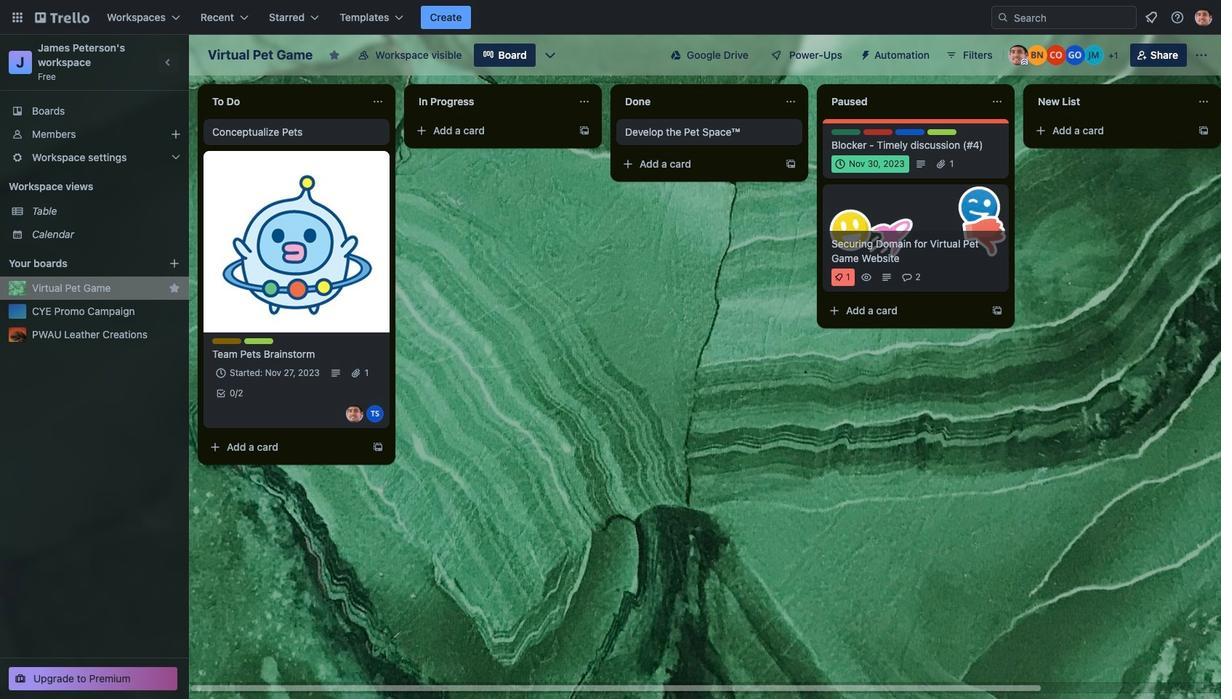 Task type: vqa. For each thing, say whether or not it's contained in the screenshot.
Apr
no



Task type: locate. For each thing, give the bounding box(es) containing it.
workspace navigation collapse icon image
[[158, 52, 179, 73]]

color: green, title: "goal" element
[[832, 129, 861, 135]]

None checkbox
[[832, 156, 909, 173]]

color: yellow, title: none image
[[212, 339, 241, 345]]

0 horizontal spatial create from template… image
[[372, 442, 384, 454]]

Board name text field
[[201, 44, 320, 67]]

search image
[[997, 12, 1009, 23]]

show menu image
[[1194, 48, 1209, 63]]

star or unstar board image
[[329, 49, 340, 61]]

0 horizontal spatial james peterson (jamespeterson93) image
[[346, 406, 363, 423]]

tara schultz (taraschultz7) image
[[366, 406, 384, 423]]

james peterson (jamespeterson93) image left christina overa (christinaovera) image
[[1008, 45, 1028, 65]]

laugh image
[[953, 182, 1005, 234]]

jeremy miller (jeremymiller198) image
[[1084, 45, 1104, 65]]

2 vertical spatial create from template… image
[[372, 442, 384, 454]]

0 horizontal spatial create from template… image
[[579, 125, 590, 137]]

google drive icon image
[[671, 50, 681, 60]]

1 vertical spatial create from template… image
[[991, 305, 1003, 317]]

create from template… image
[[579, 125, 590, 137], [991, 305, 1003, 317]]

this member is an admin of this board. image
[[1021, 59, 1028, 65]]

0 vertical spatial james peterson (jamespeterson93) image
[[1008, 45, 1028, 65]]

2 horizontal spatial create from template… image
[[1198, 125, 1209, 137]]

None text field
[[410, 90, 573, 113], [616, 90, 779, 113], [823, 90, 986, 113], [410, 90, 573, 113], [616, 90, 779, 113], [823, 90, 986, 113]]

customize views image
[[543, 48, 557, 63]]

james peterson (jamespeterson93) image
[[1008, 45, 1028, 65], [346, 406, 363, 423]]

james peterson (jamespeterson93) image for 'tara schultz (taraschultz7)' icon
[[346, 406, 363, 423]]

1 horizontal spatial james peterson (jamespeterson93) image
[[1008, 45, 1028, 65]]

1 horizontal spatial create from template… image
[[785, 158, 797, 170]]

color: red, title: "blocker" element
[[863, 129, 893, 135]]

james peterson (jamespeterson93) image left 'tara schultz (taraschultz7)' icon
[[346, 406, 363, 423]]

1 vertical spatial james peterson (jamespeterson93) image
[[346, 406, 363, 423]]

create from template… image
[[1198, 125, 1209, 137], [785, 158, 797, 170], [372, 442, 384, 454]]

james peterson (jamespeterson93) image for ben nelson (bennelson96) image
[[1008, 45, 1028, 65]]

back to home image
[[35, 6, 89, 29]]

None text field
[[204, 90, 366, 113], [1029, 90, 1192, 113], [204, 90, 366, 113], [1029, 90, 1192, 113]]

christina overa (christinaovera) image
[[1046, 45, 1066, 65]]

0 notifications image
[[1143, 9, 1160, 26]]

Search field
[[991, 6, 1137, 29]]



Task type: describe. For each thing, give the bounding box(es) containing it.
color: blue, title: "fyi" element
[[895, 129, 925, 135]]

james peterson (jamespeterson93) image
[[1195, 9, 1212, 26]]

color: bold lime, title: none image
[[927, 129, 957, 135]]

ben nelson (bennelson96) image
[[1027, 45, 1047, 65]]

primary element
[[0, 0, 1221, 35]]

add board image
[[169, 258, 180, 270]]

1 vertical spatial create from template… image
[[785, 158, 797, 170]]

0 vertical spatial create from template… image
[[579, 125, 590, 137]]

sm image
[[854, 44, 874, 64]]

open information menu image
[[1170, 10, 1185, 25]]

0 vertical spatial create from template… image
[[1198, 125, 1209, 137]]

1 horizontal spatial create from template… image
[[991, 305, 1003, 317]]

starred icon image
[[169, 283, 180, 294]]

your boards with 3 items element
[[9, 255, 147, 273]]

gary orlando (garyorlando) image
[[1065, 45, 1085, 65]]

color: bold lime, title: "team task" element
[[244, 339, 273, 345]]



